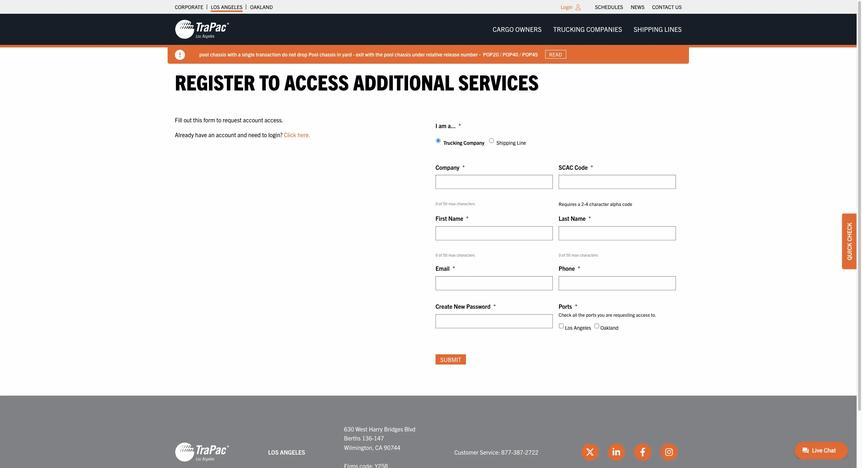 Task type: locate. For each thing, give the bounding box(es) containing it.
menu bar
[[592, 2, 686, 12], [487, 22, 688, 37]]

angeles
[[221, 4, 243, 10], [574, 325, 591, 331], [280, 449, 305, 456]]

1 vertical spatial menu bar
[[487, 22, 688, 37]]

account right an
[[216, 131, 236, 138]]

a
[[238, 51, 241, 57], [578, 201, 580, 207]]

0 horizontal spatial angeles
[[221, 4, 243, 10]]

shipping right shipping line option
[[497, 140, 516, 146]]

0 up phone
[[559, 252, 561, 257]]

2 horizontal spatial chassis
[[395, 51, 411, 57]]

0 of 50 max characters up phone *
[[559, 252, 598, 257]]

with right exit
[[365, 51, 375, 57]]

chassis left the under
[[395, 51, 411, 57]]

/ left pop40
[[500, 51, 502, 57]]

footer
[[0, 396, 857, 468]]

phone
[[559, 265, 575, 272]]

0 horizontal spatial name
[[449, 215, 463, 222]]

pool right exit
[[384, 51, 394, 57]]

- right number
[[479, 51, 481, 57]]

* right password
[[494, 303, 496, 310]]

1 with from the left
[[228, 51, 237, 57]]

0 horizontal spatial with
[[228, 51, 237, 57]]

shipping inside register to access additional services main content
[[497, 140, 516, 146]]

0 vertical spatial company
[[464, 140, 485, 146]]

access
[[284, 68, 349, 95]]

1 vertical spatial to
[[217, 116, 221, 123]]

1 vertical spatial oakland
[[601, 325, 619, 331]]

you
[[598, 312, 605, 318]]

to
[[259, 68, 280, 95], [217, 116, 221, 123], [262, 131, 267, 138]]

max for company
[[449, 201, 456, 206]]

0 vertical spatial check
[[846, 223, 853, 241]]

shipping for shipping lines
[[634, 25, 663, 33]]

a left single
[[238, 51, 241, 57]]

pool chassis with a single transaction  do not drop pool chassis in yard -  exit with the pool chassis under relative release number -  pop20 / pop40 / pop45
[[200, 51, 538, 57]]

los angeles inside register to access additional services main content
[[565, 325, 591, 331]]

request
[[223, 116, 242, 123]]

* right code
[[591, 164, 593, 171]]

trucking companies link
[[548, 22, 628, 37]]

shipping down news on the top right of page
[[634, 25, 663, 33]]

check down the ports
[[559, 312, 572, 318]]

0 horizontal spatial trucking
[[444, 140, 463, 146]]

1 vertical spatial trucking
[[444, 140, 463, 146]]

the right exit
[[376, 51, 383, 57]]

0
[[436, 201, 438, 206], [436, 252, 438, 257], [559, 252, 561, 257]]

to.
[[651, 312, 657, 318]]

west
[[356, 425, 368, 433]]

transaction
[[256, 51, 281, 57]]

yard
[[342, 51, 352, 57]]

0 horizontal spatial a
[[238, 51, 241, 57]]

under
[[412, 51, 425, 57]]

read link
[[546, 50, 567, 59]]

name right last
[[571, 215, 586, 222]]

* down requires a 2-4 character alpha code
[[589, 215, 591, 222]]

footer containing 630 west harry bridges blvd
[[0, 396, 857, 468]]

pool
[[309, 51, 319, 57]]

0 of 50 max characters
[[436, 201, 475, 206], [436, 252, 475, 257], [559, 252, 598, 257]]

access
[[636, 312, 650, 318]]

387-
[[513, 449, 525, 456]]

trucking down login "link"
[[553, 25, 585, 33]]

50
[[443, 201, 448, 206], [443, 252, 448, 257], [566, 252, 571, 257]]

chassis up "register" at left top
[[210, 51, 227, 57]]

None text field
[[436, 175, 553, 189], [559, 175, 676, 189], [436, 175, 553, 189], [559, 175, 676, 189]]

email
[[436, 265, 450, 272]]

0 for company
[[436, 201, 438, 206]]

2 pool from the left
[[384, 51, 394, 57]]

1 vertical spatial angeles
[[574, 325, 591, 331]]

1 vertical spatial los
[[565, 325, 573, 331]]

50 up first on the right of page
[[443, 201, 448, 206]]

* up all
[[575, 303, 578, 310]]

0 vertical spatial menu bar
[[592, 2, 686, 12]]

877-
[[502, 449, 513, 456]]

0 up email
[[436, 252, 438, 257]]

1 - from the left
[[353, 51, 355, 57]]

0 horizontal spatial check
[[559, 312, 572, 318]]

characters for company *
[[457, 201, 475, 206]]

* right phone
[[578, 265, 580, 272]]

1 horizontal spatial oakland
[[601, 325, 619, 331]]

50 up phone *
[[566, 252, 571, 257]]

0 vertical spatial trucking
[[553, 25, 585, 33]]

ports
[[559, 303, 572, 310]]

0 vertical spatial oakland
[[250, 4, 273, 10]]

pool right solid image
[[200, 51, 209, 57]]

light image
[[576, 4, 581, 10]]

quick
[[846, 243, 853, 260]]

shipping lines link
[[628, 22, 688, 37]]

1 horizontal spatial shipping
[[634, 25, 663, 33]]

1 vertical spatial los angeles
[[565, 325, 591, 331]]

2-
[[582, 201, 586, 207]]

to right the need
[[262, 131, 267, 138]]

alpha
[[610, 201, 621, 207]]

trucking for trucking company
[[444, 140, 463, 146]]

last
[[559, 215, 570, 222]]

1 vertical spatial a
[[578, 201, 580, 207]]

1 horizontal spatial trucking
[[553, 25, 585, 33]]

a left 2-
[[578, 201, 580, 207]]

schedules
[[595, 4, 623, 10]]

contact us
[[652, 4, 682, 10]]

2 vertical spatial los
[[268, 449, 279, 456]]

am
[[439, 122, 447, 129]]

max
[[449, 201, 456, 206], [449, 252, 456, 257], [572, 252, 579, 257]]

to right form
[[217, 116, 221, 123]]

chassis
[[210, 51, 227, 57], [320, 51, 336, 57], [395, 51, 411, 57]]

release
[[444, 51, 460, 57]]

chassis left in
[[320, 51, 336, 57]]

0 horizontal spatial -
[[353, 51, 355, 57]]

0 of 50 max characters up first name *
[[436, 201, 475, 206]]

company left shipping line option
[[464, 140, 485, 146]]

max for first
[[449, 252, 456, 257]]

1 horizontal spatial a
[[578, 201, 580, 207]]

the right all
[[579, 312, 585, 318]]

need
[[248, 131, 261, 138]]

trucking right 'trucking company' radio
[[444, 140, 463, 146]]

read
[[550, 51, 562, 58]]

trucking companies
[[553, 25, 622, 33]]

services
[[458, 68, 539, 95]]

1 horizontal spatial los angeles
[[268, 449, 305, 456]]

630
[[344, 425, 354, 433]]

trucking inside register to access additional services main content
[[444, 140, 463, 146]]

los angeles link
[[211, 2, 243, 12]]

of up email
[[439, 252, 442, 257]]

1 horizontal spatial pool
[[384, 51, 394, 57]]

cargo
[[493, 25, 514, 33]]

1 vertical spatial account
[[216, 131, 236, 138]]

of for first
[[439, 252, 442, 257]]

account
[[243, 116, 263, 123], [216, 131, 236, 138]]

2 vertical spatial los angeles
[[268, 449, 305, 456]]

shipping inside shipping lines link
[[634, 25, 663, 33]]

1 vertical spatial the
[[579, 312, 585, 318]]

login link
[[561, 4, 573, 10]]

0 vertical spatial los angeles
[[211, 4, 243, 10]]

trucking
[[553, 25, 585, 33], [444, 140, 463, 146]]

1 horizontal spatial account
[[243, 116, 263, 123]]

click
[[284, 131, 296, 138]]

2 chassis from the left
[[320, 51, 336, 57]]

name right first on the right of page
[[449, 215, 463, 222]]

oakland right oakland option
[[601, 325, 619, 331]]

oakland right los angeles link
[[250, 4, 273, 10]]

news
[[631, 4, 645, 10]]

4
[[586, 201, 589, 207]]

0 vertical spatial a
[[238, 51, 241, 57]]

0 horizontal spatial chassis
[[210, 51, 227, 57]]

1 vertical spatial shipping
[[497, 140, 516, 146]]

los inside register to access additional services main content
[[565, 325, 573, 331]]

0 vertical spatial shipping
[[634, 25, 663, 33]]

1 horizontal spatial check
[[846, 223, 853, 241]]

account up the need
[[243, 116, 263, 123]]

of up first on the right of page
[[439, 201, 442, 206]]

*
[[459, 122, 461, 129], [463, 164, 465, 171], [591, 164, 593, 171], [466, 215, 469, 222], [589, 215, 591, 222], [453, 265, 455, 272], [578, 265, 580, 272], [494, 303, 496, 310], [575, 303, 578, 310]]

trucking for trucking companies
[[553, 25, 585, 33]]

create new password *
[[436, 303, 496, 310]]

2 horizontal spatial los
[[565, 325, 573, 331]]

2 los angeles image from the top
[[175, 442, 229, 463]]

0 horizontal spatial account
[[216, 131, 236, 138]]

2 - from the left
[[479, 51, 481, 57]]

schedules link
[[595, 2, 623, 12]]

name for first name
[[449, 215, 463, 222]]

None text field
[[436, 226, 553, 240], [559, 226, 676, 240], [436, 276, 553, 290], [559, 276, 676, 290], [436, 226, 553, 240], [559, 226, 676, 240], [436, 276, 553, 290], [559, 276, 676, 290]]

1 horizontal spatial chassis
[[320, 51, 336, 57]]

1 horizontal spatial name
[[571, 215, 586, 222]]

relative
[[426, 51, 443, 57]]

2 name from the left
[[571, 215, 586, 222]]

1 horizontal spatial -
[[479, 51, 481, 57]]

0 of 50 max characters up 'email *'
[[436, 252, 475, 257]]

max up 'email *'
[[449, 252, 456, 257]]

- left exit
[[353, 51, 355, 57]]

all
[[573, 312, 577, 318]]

los angeles image
[[175, 19, 229, 39], [175, 442, 229, 463]]

Oakland checkbox
[[595, 324, 599, 329]]

1 horizontal spatial /
[[520, 51, 521, 57]]

a...
[[448, 122, 456, 129]]

2 with from the left
[[365, 51, 375, 57]]

50 for first
[[443, 252, 448, 257]]

scac code *
[[559, 164, 593, 171]]

* right email
[[453, 265, 455, 272]]

company down 'trucking company' radio
[[436, 164, 460, 171]]

with left single
[[228, 51, 237, 57]]

oakland inside register to access additional services main content
[[601, 325, 619, 331]]

wilmington,
[[344, 444, 374, 451]]

0 horizontal spatial los
[[211, 4, 220, 10]]

us
[[676, 4, 682, 10]]

* right the a...
[[459, 122, 461, 129]]

0 horizontal spatial shipping
[[497, 140, 516, 146]]

check up "quick"
[[846, 223, 853, 241]]

1 horizontal spatial the
[[579, 312, 585, 318]]

Trucking Company radio
[[436, 138, 441, 143]]

1 name from the left
[[449, 215, 463, 222]]

of up phone
[[562, 252, 565, 257]]

* inside ports * check all the ports you are requesting access to.
[[575, 303, 578, 310]]

shipping
[[634, 25, 663, 33], [497, 140, 516, 146]]

1 horizontal spatial angeles
[[280, 449, 305, 456]]

the inside ports * check all the ports you are requesting access to.
[[579, 312, 585, 318]]

0 vertical spatial the
[[376, 51, 383, 57]]

0 vertical spatial los angeles image
[[175, 19, 229, 39]]

0 horizontal spatial pool
[[200, 51, 209, 57]]

1 vertical spatial los angeles image
[[175, 442, 229, 463]]

50 up 'email *'
[[443, 252, 448, 257]]

2 horizontal spatial los angeles
[[565, 325, 591, 331]]

0 horizontal spatial company
[[436, 164, 460, 171]]

0 of 50 max characters for first name
[[436, 252, 475, 257]]

1 chassis from the left
[[210, 51, 227, 57]]

0 up first on the right of page
[[436, 201, 438, 206]]

banner
[[0, 14, 862, 64]]

menu bar containing schedules
[[592, 2, 686, 12]]

the
[[376, 51, 383, 57], [579, 312, 585, 318]]

pop40
[[503, 51, 519, 57]]

Shipping Line radio
[[489, 138, 494, 143]]

owners
[[516, 25, 542, 33]]

angeles inside register to access additional services main content
[[574, 325, 591, 331]]

max up phone *
[[572, 252, 579, 257]]

1 vertical spatial check
[[559, 312, 572, 318]]

characters for first name *
[[457, 252, 475, 257]]

/ left pop45
[[520, 51, 521, 57]]

register
[[175, 68, 255, 95]]

to down transaction
[[259, 68, 280, 95]]

max up first name *
[[449, 201, 456, 206]]

0 horizontal spatial /
[[500, 51, 502, 57]]

last name *
[[559, 215, 591, 222]]

0 vertical spatial angeles
[[221, 4, 243, 10]]

login
[[561, 4, 573, 10]]

ca
[[375, 444, 383, 451]]

1 horizontal spatial with
[[365, 51, 375, 57]]

single
[[242, 51, 255, 57]]

with
[[228, 51, 237, 57], [365, 51, 375, 57]]

2 horizontal spatial angeles
[[574, 325, 591, 331]]

0 horizontal spatial oakland
[[250, 4, 273, 10]]

0 horizontal spatial the
[[376, 51, 383, 57]]

shipping for shipping line
[[497, 140, 516, 146]]

None submit
[[436, 355, 466, 365]]

scac
[[559, 164, 574, 171]]

of for last
[[562, 252, 565, 257]]

50 for company
[[443, 201, 448, 206]]

None password field
[[436, 314, 553, 328]]

1 pool from the left
[[200, 51, 209, 57]]

/
[[500, 51, 502, 57], [520, 51, 521, 57]]



Task type: vqa. For each thing, say whether or not it's contained in the screenshot.
Phone
yes



Task type: describe. For each thing, give the bounding box(es) containing it.
are
[[606, 312, 613, 318]]

click here. link
[[284, 131, 311, 138]]

of for company
[[439, 201, 442, 206]]

have
[[195, 131, 207, 138]]

1 horizontal spatial los
[[268, 449, 279, 456]]

news link
[[631, 2, 645, 12]]

1 / from the left
[[500, 51, 502, 57]]

character
[[590, 201, 609, 207]]

login?
[[268, 131, 283, 138]]

harry
[[369, 425, 383, 433]]

cargo owners link
[[487, 22, 548, 37]]

service:
[[480, 449, 500, 456]]

out
[[184, 116, 192, 123]]

requires a 2-4 character alpha code
[[559, 201, 633, 207]]

trucking company
[[444, 140, 485, 146]]

register to access additional services main content
[[168, 68, 689, 374]]

0 vertical spatial los
[[211, 4, 220, 10]]

none submit inside register to access additional services main content
[[436, 355, 466, 365]]

0 of 50 max characters for last name
[[559, 252, 598, 257]]

here.
[[298, 131, 311, 138]]

ports * check all the ports you are requesting access to.
[[559, 303, 657, 318]]

contact us link
[[652, 2, 682, 12]]

menu bar containing cargo owners
[[487, 22, 688, 37]]

Los Angeles checkbox
[[559, 324, 564, 329]]

additional
[[353, 68, 454, 95]]

pop45
[[522, 51, 538, 57]]

shipping lines
[[634, 25, 682, 33]]

oakland link
[[250, 2, 273, 12]]

i am a... *
[[436, 122, 461, 129]]

0 of 50 max characters for company
[[436, 201, 475, 206]]

2722
[[525, 449, 539, 456]]

136-
[[362, 435, 374, 442]]

requires
[[559, 201, 577, 207]]

contact
[[652, 4, 674, 10]]

name for last name
[[571, 215, 586, 222]]

create
[[436, 303, 453, 310]]

exit
[[356, 51, 364, 57]]

90744
[[384, 444, 401, 451]]

new
[[454, 303, 465, 310]]

companies
[[587, 25, 622, 33]]

access.
[[265, 116, 283, 123]]

berths
[[344, 435, 361, 442]]

2 vertical spatial to
[[262, 131, 267, 138]]

0 for first name
[[436, 252, 438, 257]]

2 vertical spatial angeles
[[280, 449, 305, 456]]

147
[[374, 435, 384, 442]]

ports
[[586, 312, 597, 318]]

a inside register to access additional services main content
[[578, 201, 580, 207]]

already
[[175, 131, 194, 138]]

630 west harry bridges blvd berths 136-147 wilmington, ca 90744 customer service: 877-387-2722
[[344, 425, 539, 456]]

* right first on the right of page
[[466, 215, 469, 222]]

max for last
[[572, 252, 579, 257]]

register to access additional services
[[175, 68, 539, 95]]

2 / from the left
[[520, 51, 521, 57]]

corporate
[[175, 4, 203, 10]]

not
[[289, 51, 296, 57]]

already have an account and need to login? click here.
[[175, 131, 311, 138]]

and
[[238, 131, 247, 138]]

this
[[193, 116, 202, 123]]

none password field inside register to access additional services main content
[[436, 314, 553, 328]]

3 chassis from the left
[[395, 51, 411, 57]]

password
[[467, 303, 491, 310]]

first
[[436, 215, 447, 222]]

0 for last name
[[559, 252, 561, 257]]

fill
[[175, 116, 182, 123]]

phone *
[[559, 265, 580, 272]]

quick check
[[846, 223, 853, 260]]

1 vertical spatial company
[[436, 164, 460, 171]]

1 horizontal spatial company
[[464, 140, 485, 146]]

* down trucking company
[[463, 164, 465, 171]]

check inside ports * check all the ports you are requesting access to.
[[559, 312, 572, 318]]

quick check link
[[843, 214, 857, 269]]

blvd
[[405, 425, 416, 433]]

0 horizontal spatial los angeles
[[211, 4, 243, 10]]

company *
[[436, 164, 465, 171]]

0 vertical spatial account
[[243, 116, 263, 123]]

0 vertical spatial to
[[259, 68, 280, 95]]

banner containing cargo owners
[[0, 14, 862, 64]]

customer
[[455, 449, 479, 456]]

solid image
[[175, 50, 185, 60]]

50 for last
[[566, 252, 571, 257]]

requesting
[[614, 312, 635, 318]]

email *
[[436, 265, 455, 272]]

do
[[282, 51, 288, 57]]

number
[[461, 51, 478, 57]]

bridges
[[384, 425, 403, 433]]

code
[[575, 164, 588, 171]]

fill out this form to request account access.
[[175, 116, 283, 123]]

1 los angeles image from the top
[[175, 19, 229, 39]]

first name *
[[436, 215, 469, 222]]

cargo owners
[[493, 25, 542, 33]]

an
[[208, 131, 215, 138]]

characters for last name *
[[580, 252, 598, 257]]

pop20
[[483, 51, 499, 57]]



